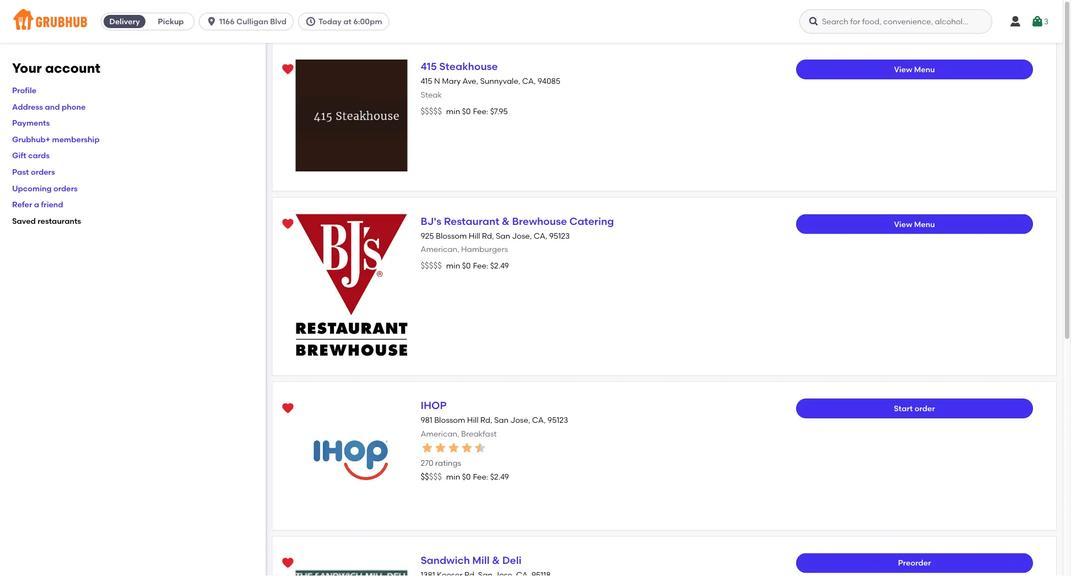 Task type: describe. For each thing, give the bounding box(es) containing it.
phone
[[62, 102, 86, 111]]

blossom inside bj's restaurant & brewhouse catering 925 blossom hill rd, san jose, ca, 95123 american, hamburgers
[[436, 231, 467, 240]]

ratings
[[435, 458, 461, 468]]

fee: for restaurant
[[473, 261, 489, 270]]

culligan
[[237, 17, 268, 26]]

sandwich mill & deli link
[[421, 554, 522, 566]]

sandwich mill & deli
[[421, 554, 522, 566]]

sunnyvale,
[[480, 76, 521, 86]]

saved restaurant image for ihop
[[281, 402, 294, 415]]

view menu for bj's restaurant & brewhouse catering
[[894, 219, 935, 229]]

blvd
[[270, 17, 287, 26]]

address
[[12, 102, 43, 111]]

3
[[1045, 17, 1049, 26]]

2 svg image from the left
[[809, 16, 820, 27]]

3 $$$$$ from the top
[[421, 472, 442, 482]]

cards
[[28, 151, 50, 160]]

menu for bj's restaurant & brewhouse catering
[[915, 219, 935, 229]]

gift
[[12, 151, 26, 160]]

bj's restaurant & brewhouse catering link
[[421, 215, 614, 227]]

preorder button
[[796, 553, 1034, 573]]

refer
[[12, 200, 32, 209]]

1166 culligan blvd button
[[199, 13, 298, 30]]

upcoming orders link
[[12, 183, 78, 193]]

friend
[[41, 200, 63, 209]]

$0 for restaurant
[[462, 261, 471, 270]]

270 ratings
[[421, 458, 461, 468]]

steak
[[421, 90, 442, 99]]

415 steakhouse logo image
[[296, 60, 408, 171]]

payments link
[[12, 118, 50, 128]]

$$$$$ for 415
[[421, 106, 442, 116]]

$$$$$ min $0 fee: $2.49
[[421, 261, 509, 270]]

account
[[45, 60, 100, 76]]

ca, inside bj's restaurant & brewhouse catering 925 blossom hill rd, san jose, ca, 95123 american, hamburgers
[[534, 231, 548, 240]]

view for 415 steakhouse
[[894, 65, 913, 74]]

min for restaurant
[[446, 261, 460, 270]]

ihop logo image
[[296, 398, 408, 510]]

svg image for 1166 culligan blvd
[[206, 16, 217, 27]]

rd, inside ihop 981 blossom hill rd, san jose, ca, 95123 american, breakfast
[[481, 415, 493, 425]]

bj's
[[421, 215, 442, 227]]

1166 culligan blvd
[[219, 17, 287, 26]]

$$$$$ for bj's
[[421, 261, 442, 270]]

grubhub+ membership
[[12, 135, 100, 144]]

refer a friend link
[[12, 200, 63, 209]]

delivery button
[[101, 13, 148, 30]]

925
[[421, 231, 434, 240]]

sandwich
[[421, 554, 470, 566]]

profile
[[12, 86, 36, 95]]

brewhouse
[[512, 215, 567, 227]]

saved
[[12, 216, 36, 225]]

view for bj's restaurant & brewhouse catering
[[894, 219, 913, 229]]

pickup button
[[148, 13, 194, 30]]

rd, inside bj's restaurant & brewhouse catering 925 blossom hill rd, san jose, ca, 95123 american, hamburgers
[[482, 231, 494, 240]]

$7.95
[[490, 106, 508, 116]]

1 415 from the top
[[421, 60, 437, 72]]

saved restaurants link
[[12, 216, 81, 225]]

a
[[34, 200, 39, 209]]

mary
[[442, 76, 461, 86]]

95123 inside bj's restaurant & brewhouse catering 925 blossom hill rd, san jose, ca, 95123 american, hamburgers
[[549, 231, 570, 240]]

your
[[12, 60, 42, 76]]

orders for past orders
[[31, 167, 55, 176]]

jose, inside ihop 981 blossom hill rd, san jose, ca, 95123 american, breakfast
[[511, 415, 531, 425]]

order
[[915, 404, 935, 413]]

$2.49 inside $$$$$ min $0 fee: $2.49
[[490, 261, 509, 270]]

ca, for ihop
[[532, 415, 546, 425]]

saved restaurant button for bj's restaurant & brewhouse catering
[[278, 214, 298, 234]]

jose, inside bj's restaurant & brewhouse catering 925 blossom hill rd, san jose, ca, 95123 american, hamburgers
[[512, 231, 532, 240]]

3 button
[[1031, 12, 1049, 31]]

1 horizontal spatial svg image
[[1009, 15, 1023, 28]]

min for steakhouse
[[446, 106, 460, 116]]

deli
[[503, 554, 522, 566]]

and
[[45, 102, 60, 111]]

Search for food, convenience, alcohol... search field
[[800, 9, 993, 34]]

$$$$$ min $0 fee: $7.95
[[421, 106, 508, 116]]

$0 for steakhouse
[[462, 106, 471, 116]]

past orders link
[[12, 167, 55, 176]]



Task type: locate. For each thing, give the bounding box(es) containing it.
$$
[[421, 472, 429, 482]]

catering
[[570, 215, 614, 227]]

0 vertical spatial fee:
[[473, 106, 489, 116]]

1 horizontal spatial svg image
[[809, 16, 820, 27]]

san inside ihop 981 blossom hill rd, san jose, ca, 95123 american, breakfast
[[494, 415, 509, 425]]

0 vertical spatial orders
[[31, 167, 55, 176]]

min $0 fee: $2.49
[[446, 472, 509, 481]]

1 vertical spatial hill
[[467, 415, 479, 425]]

orders up "upcoming orders"
[[31, 167, 55, 176]]

ihop
[[421, 399, 447, 411]]

6:00pm
[[354, 17, 382, 26]]

1 vertical spatial view menu button
[[796, 214, 1034, 234]]

fee: down 'hamburgers'
[[473, 261, 489, 270]]

2 view menu from the top
[[894, 219, 935, 229]]

american, inside ihop 981 blossom hill rd, san jose, ca, 95123 american, breakfast
[[421, 429, 459, 438]]

2 fee: from the top
[[473, 261, 489, 270]]

refer a friend
[[12, 200, 63, 209]]

saved restaurant button for ihop
[[278, 398, 298, 418]]

2 horizontal spatial svg image
[[1031, 15, 1045, 28]]

0 horizontal spatial svg image
[[305, 16, 316, 27]]

blossom right 925
[[436, 231, 467, 240]]

&
[[502, 215, 510, 227], [492, 554, 500, 566]]

view menu button
[[796, 60, 1034, 79], [796, 214, 1034, 234]]

today at 6:00pm button
[[298, 13, 394, 30]]

view menu button for 415 steakhouse
[[796, 60, 1034, 79]]

svg image inside today at 6:00pm button
[[305, 16, 316, 27]]

0 vertical spatial $2.49
[[490, 261, 509, 270]]

hamburgers
[[461, 244, 508, 254]]

profile link
[[12, 86, 36, 95]]

start order button
[[796, 398, 1034, 418]]

1 view menu button from the top
[[796, 60, 1034, 79]]

$0
[[462, 106, 471, 116], [462, 261, 471, 270], [462, 472, 471, 481]]

2 min from the top
[[446, 261, 460, 270]]

2 vertical spatial $$$$$
[[421, 472, 442, 482]]

fee: inside $$$$$ min $0 fee: $7.95
[[473, 106, 489, 116]]

saved restaurant image
[[281, 63, 294, 76], [281, 217, 294, 231], [281, 402, 294, 415], [281, 556, 294, 570]]

4 saved restaurant image from the top
[[281, 556, 294, 570]]

rd, up 'hamburgers'
[[482, 231, 494, 240]]

0 vertical spatial menu
[[915, 65, 935, 74]]

415 steakhouse link
[[421, 60, 498, 72]]

270
[[421, 458, 434, 468]]

blossom inside ihop 981 blossom hill rd, san jose, ca, 95123 american, breakfast
[[434, 415, 465, 425]]

1 $2.49 from the top
[[490, 261, 509, 270]]

& for restaurant
[[502, 215, 510, 227]]

$$$$$
[[421, 106, 442, 116], [421, 261, 442, 270], [421, 472, 442, 482]]

$$$$$ down 925
[[421, 261, 442, 270]]

1 vertical spatial min
[[446, 261, 460, 270]]

2 vertical spatial min
[[446, 472, 460, 481]]

1 vertical spatial orders
[[53, 183, 78, 193]]

bj's restaurant & brewhouse catering logo image
[[296, 214, 408, 356]]

svg image
[[305, 16, 316, 27], [809, 16, 820, 27]]

981
[[421, 415, 433, 425]]

min down restaurant
[[446, 261, 460, 270]]

steakhouse
[[440, 60, 498, 72]]

pickup
[[158, 17, 184, 26]]

1 saved restaurant button from the top
[[278, 60, 298, 79]]

0 vertical spatial jose,
[[512, 231, 532, 240]]

fee:
[[473, 106, 489, 116], [473, 261, 489, 270], [473, 472, 489, 481]]

bj's restaurant & brewhouse catering 925 blossom hill rd, san jose, ca, 95123 american, hamburgers
[[421, 215, 614, 254]]

american,
[[421, 244, 459, 254], [421, 429, 459, 438]]

2 vertical spatial $0
[[462, 472, 471, 481]]

american, down 925
[[421, 244, 459, 254]]

415
[[421, 60, 437, 72], [421, 76, 433, 86]]

sandwich mill & deli logo image
[[296, 553, 408, 576]]

ca, inside the 415 steakhouse 415 n mary ave, sunnyvale, ca, 94085 steak
[[522, 76, 536, 86]]

address and phone link
[[12, 102, 86, 111]]

1 vertical spatial $$$$$
[[421, 261, 442, 270]]

2 $$$$$ from the top
[[421, 261, 442, 270]]

1 $$$$$ from the top
[[421, 106, 442, 116]]

san inside bj's restaurant & brewhouse catering 925 blossom hill rd, san jose, ca, 95123 american, hamburgers
[[496, 231, 510, 240]]

2 saved restaurant image from the top
[[281, 217, 294, 231]]

1 view menu from the top
[[894, 65, 935, 74]]

$2.49 down 'hamburgers'
[[490, 261, 509, 270]]

fee: inside $$$$$ min $0 fee: $2.49
[[473, 261, 489, 270]]

3 saved restaurant image from the top
[[281, 402, 294, 415]]

$$$$$ down 270 on the bottom of page
[[421, 472, 442, 482]]

1 min from the top
[[446, 106, 460, 116]]

american, inside bj's restaurant & brewhouse catering 925 blossom hill rd, san jose, ca, 95123 american, hamburgers
[[421, 244, 459, 254]]

address and phone
[[12, 102, 86, 111]]

0 vertical spatial view menu
[[894, 65, 935, 74]]

view menu for 415 steakhouse
[[894, 65, 935, 74]]

restaurants
[[38, 216, 81, 225]]

grubhub+
[[12, 135, 50, 144]]

1 svg image from the left
[[305, 16, 316, 27]]

american, down 981
[[421, 429, 459, 438]]

3 $0 from the top
[[462, 472, 471, 481]]

breakfast
[[461, 429, 497, 438]]

saved restaurants
[[12, 216, 81, 225]]

hill inside ihop 981 blossom hill rd, san jose, ca, 95123 american, breakfast
[[467, 415, 479, 425]]

1 vertical spatial menu
[[915, 219, 935, 229]]

$$$$$ down steak at left top
[[421, 106, 442, 116]]

past orders
[[12, 167, 55, 176]]

$0 inside $$$$$ min $0 fee: $7.95
[[462, 106, 471, 116]]

ave,
[[463, 76, 479, 86]]

today at 6:00pm
[[319, 17, 382, 26]]

0 vertical spatial view menu button
[[796, 60, 1034, 79]]

upcoming orders
[[12, 183, 78, 193]]

94085
[[538, 76, 561, 86]]

2 saved restaurant button from the top
[[278, 214, 298, 234]]

0 vertical spatial min
[[446, 106, 460, 116]]

& left brewhouse
[[502, 215, 510, 227]]

ca, inside ihop 981 blossom hill rd, san jose, ca, 95123 american, breakfast
[[532, 415, 546, 425]]

& right mill
[[492, 554, 500, 566]]

min inside $$$$$ min $0 fee: $2.49
[[446, 261, 460, 270]]

gift cards link
[[12, 151, 50, 160]]

svg image inside the 3 'button'
[[1031, 15, 1045, 28]]

& for mill
[[492, 554, 500, 566]]

1166
[[219, 17, 235, 26]]

2 $0 from the top
[[462, 261, 471, 270]]

hill
[[469, 231, 480, 240], [467, 415, 479, 425]]

0 vertical spatial hill
[[469, 231, 480, 240]]

0 vertical spatial $0
[[462, 106, 471, 116]]

your account
[[12, 60, 100, 76]]

1 vertical spatial san
[[494, 415, 509, 425]]

svg image inside 1166 culligan blvd button
[[206, 16, 217, 27]]

rd,
[[482, 231, 494, 240], [481, 415, 493, 425]]

1 vertical spatial rd,
[[481, 415, 493, 425]]

1 $0 from the top
[[462, 106, 471, 116]]

san up breakfast
[[494, 415, 509, 425]]

min down the ratings
[[446, 472, 460, 481]]

2 view menu button from the top
[[796, 214, 1034, 234]]

3 min from the top
[[446, 472, 460, 481]]

fee: for steakhouse
[[473, 106, 489, 116]]

svg image
[[1009, 15, 1023, 28], [1031, 15, 1045, 28], [206, 16, 217, 27]]

$0 right $$
[[462, 472, 471, 481]]

1 vertical spatial view menu
[[894, 219, 935, 229]]

saved restaurant button
[[278, 60, 298, 79], [278, 214, 298, 234], [278, 398, 298, 418], [278, 553, 298, 573]]

jose,
[[512, 231, 532, 240], [511, 415, 531, 425]]

$0 down 'hamburgers'
[[462, 261, 471, 270]]

& inside bj's restaurant & brewhouse catering 925 blossom hill rd, san jose, ca, 95123 american, hamburgers
[[502, 215, 510, 227]]

0 vertical spatial 95123
[[549, 231, 570, 240]]

0 vertical spatial rd,
[[482, 231, 494, 240]]

1 vertical spatial fee:
[[473, 261, 489, 270]]

saved restaurant image for 415 steakhouse
[[281, 63, 294, 76]]

saved restaurant image for bj's restaurant & brewhouse catering
[[281, 217, 294, 231]]

0 vertical spatial ca,
[[522, 76, 536, 86]]

0 vertical spatial blossom
[[436, 231, 467, 240]]

hill inside bj's restaurant & brewhouse catering 925 blossom hill rd, san jose, ca, 95123 american, hamburgers
[[469, 231, 480, 240]]

saved restaurant button for 415 steakhouse
[[278, 60, 298, 79]]

4 saved restaurant button from the top
[[278, 553, 298, 573]]

mill
[[473, 554, 490, 566]]

past
[[12, 167, 29, 176]]

ca,
[[522, 76, 536, 86], [534, 231, 548, 240], [532, 415, 546, 425]]

415 up n
[[421, 60, 437, 72]]

orders for upcoming orders
[[53, 183, 78, 193]]

1 vertical spatial $0
[[462, 261, 471, 270]]

ihop link
[[421, 399, 447, 411]]

ca, for 415
[[522, 76, 536, 86]]

1 menu from the top
[[915, 65, 935, 74]]

delivery
[[109, 17, 140, 26]]

415 left n
[[421, 76, 433, 86]]

$0 down ave,
[[462, 106, 471, 116]]

1 vertical spatial jose,
[[511, 415, 531, 425]]

star icon image
[[421, 441, 434, 455], [434, 441, 447, 455], [447, 441, 460, 455], [460, 441, 474, 455], [474, 441, 487, 455], [474, 441, 487, 455]]

at
[[344, 17, 352, 26]]

rd, up breakfast
[[481, 415, 493, 425]]

1 vertical spatial view
[[894, 219, 913, 229]]

grubhub+ membership link
[[12, 135, 100, 144]]

0 horizontal spatial &
[[492, 554, 500, 566]]

0 horizontal spatial svg image
[[206, 16, 217, 27]]

1 vertical spatial american,
[[421, 429, 459, 438]]

svg image for 3
[[1031, 15, 1045, 28]]

0 vertical spatial 415
[[421, 60, 437, 72]]

start order
[[894, 404, 935, 413]]

2 vertical spatial fee:
[[473, 472, 489, 481]]

orders
[[31, 167, 55, 176], [53, 183, 78, 193]]

upcoming
[[12, 183, 52, 193]]

payments
[[12, 118, 50, 128]]

menu for 415 steakhouse
[[915, 65, 935, 74]]

1 view from the top
[[894, 65, 913, 74]]

gift cards
[[12, 151, 50, 160]]

1 vertical spatial &
[[492, 554, 500, 566]]

1 vertical spatial 95123
[[548, 415, 568, 425]]

0 vertical spatial san
[[496, 231, 510, 240]]

blossom down ihop
[[434, 415, 465, 425]]

fee: down breakfast
[[473, 472, 489, 481]]

1 vertical spatial blossom
[[434, 415, 465, 425]]

1 saved restaurant image from the top
[[281, 63, 294, 76]]

0 vertical spatial american,
[[421, 244, 459, 254]]

menu
[[915, 65, 935, 74], [915, 219, 935, 229]]

hill up breakfast
[[467, 415, 479, 425]]

fee: left $7.95
[[473, 106, 489, 116]]

min inside $$$$$ min $0 fee: $7.95
[[446, 106, 460, 116]]

san
[[496, 231, 510, 240], [494, 415, 509, 425]]

main navigation navigation
[[0, 0, 1063, 43]]

2 415 from the top
[[421, 76, 433, 86]]

2 $2.49 from the top
[[490, 472, 509, 481]]

min down "mary" in the top left of the page
[[446, 106, 460, 116]]

1 vertical spatial $2.49
[[490, 472, 509, 481]]

0 vertical spatial view
[[894, 65, 913, 74]]

2 menu from the top
[[915, 219, 935, 229]]

2 vertical spatial ca,
[[532, 415, 546, 425]]

orders up friend
[[53, 183, 78, 193]]

415 steakhouse 415 n mary ave, sunnyvale, ca, 94085 steak
[[421, 60, 561, 99]]

1 american, from the top
[[421, 244, 459, 254]]

view menu button for bj's restaurant & brewhouse catering
[[796, 214, 1034, 234]]

restaurant
[[444, 215, 500, 227]]

2 american, from the top
[[421, 429, 459, 438]]

san down 'bj's restaurant & brewhouse catering' link
[[496, 231, 510, 240]]

membership
[[52, 135, 100, 144]]

hill down restaurant
[[469, 231, 480, 240]]

1 vertical spatial ca,
[[534, 231, 548, 240]]

2 view from the top
[[894, 219, 913, 229]]

saved restaurant image for sandwich mill & deli
[[281, 556, 294, 570]]

$2.49 down breakfast
[[490, 472, 509, 481]]

3 fee: from the top
[[473, 472, 489, 481]]

1 vertical spatial 415
[[421, 76, 433, 86]]

today
[[319, 17, 342, 26]]

saved restaurant button for sandwich mill & deli
[[278, 553, 298, 573]]

1 fee: from the top
[[473, 106, 489, 116]]

preorder
[[898, 558, 931, 568]]

1 horizontal spatial &
[[502, 215, 510, 227]]

3 saved restaurant button from the top
[[278, 398, 298, 418]]

n
[[434, 76, 440, 86]]

min
[[446, 106, 460, 116], [446, 261, 460, 270], [446, 472, 460, 481]]

view
[[894, 65, 913, 74], [894, 219, 913, 229]]

0 vertical spatial $$$$$
[[421, 106, 442, 116]]

start
[[894, 404, 913, 413]]

95123 inside ihop 981 blossom hill rd, san jose, ca, 95123 american, breakfast
[[548, 415, 568, 425]]

0 vertical spatial &
[[502, 215, 510, 227]]

$0 inside $$$$$ min $0 fee: $2.49
[[462, 261, 471, 270]]

ihop 981 blossom hill rd, san jose, ca, 95123 american, breakfast
[[421, 399, 568, 438]]



Task type: vqa. For each thing, say whether or not it's contained in the screenshot.
Star icon
yes



